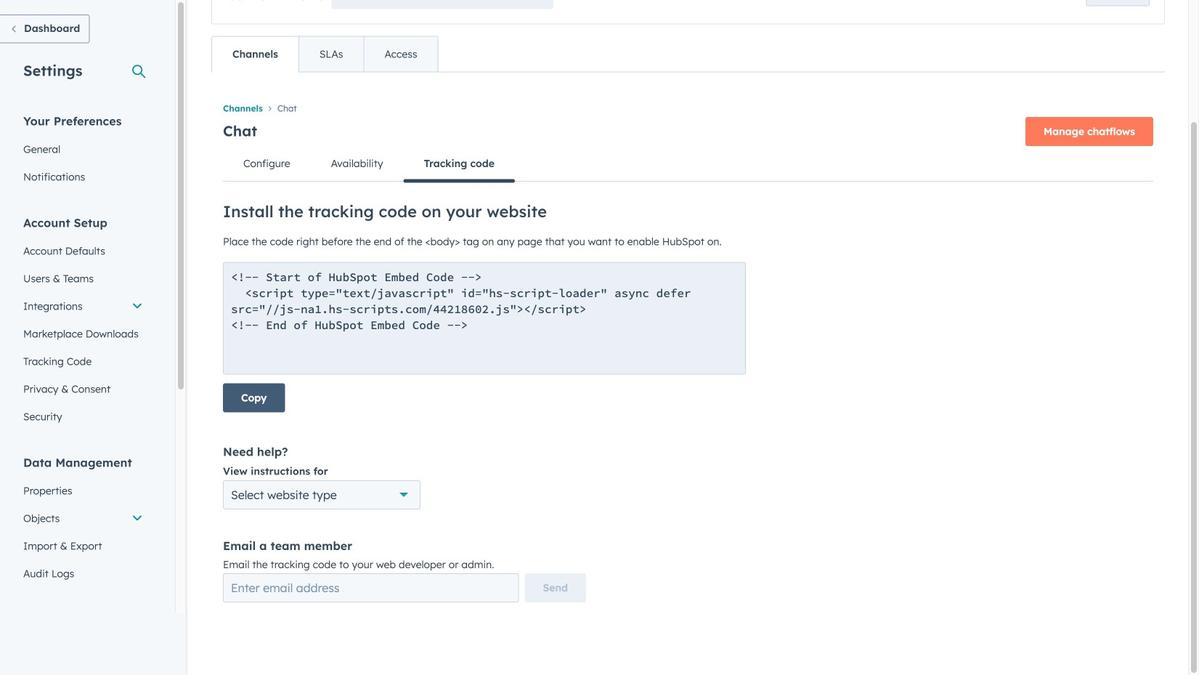 Task type: locate. For each thing, give the bounding box(es) containing it.
0 vertical spatial navigation
[[223, 98, 1154, 117]]

tab list
[[211, 36, 439, 72]]

Enter email address text field
[[223, 573, 519, 602]]

data management element
[[15, 455, 152, 587]]

1 vertical spatial navigation
[[223, 146, 1154, 183]]

2 navigation from the top
[[223, 146, 1154, 183]]

navigation
[[223, 98, 1154, 117], [223, 146, 1154, 183]]

banner
[[223, 113, 1154, 146]]

tab panel
[[211, 72, 1166, 614]]



Task type: vqa. For each thing, say whether or not it's contained in the screenshot.
Account Setup element
yes



Task type: describe. For each thing, give the bounding box(es) containing it.
your preferences element
[[15, 113, 152, 191]]

account setup element
[[15, 215, 152, 431]]

1 navigation from the top
[[223, 98, 1154, 117]]



